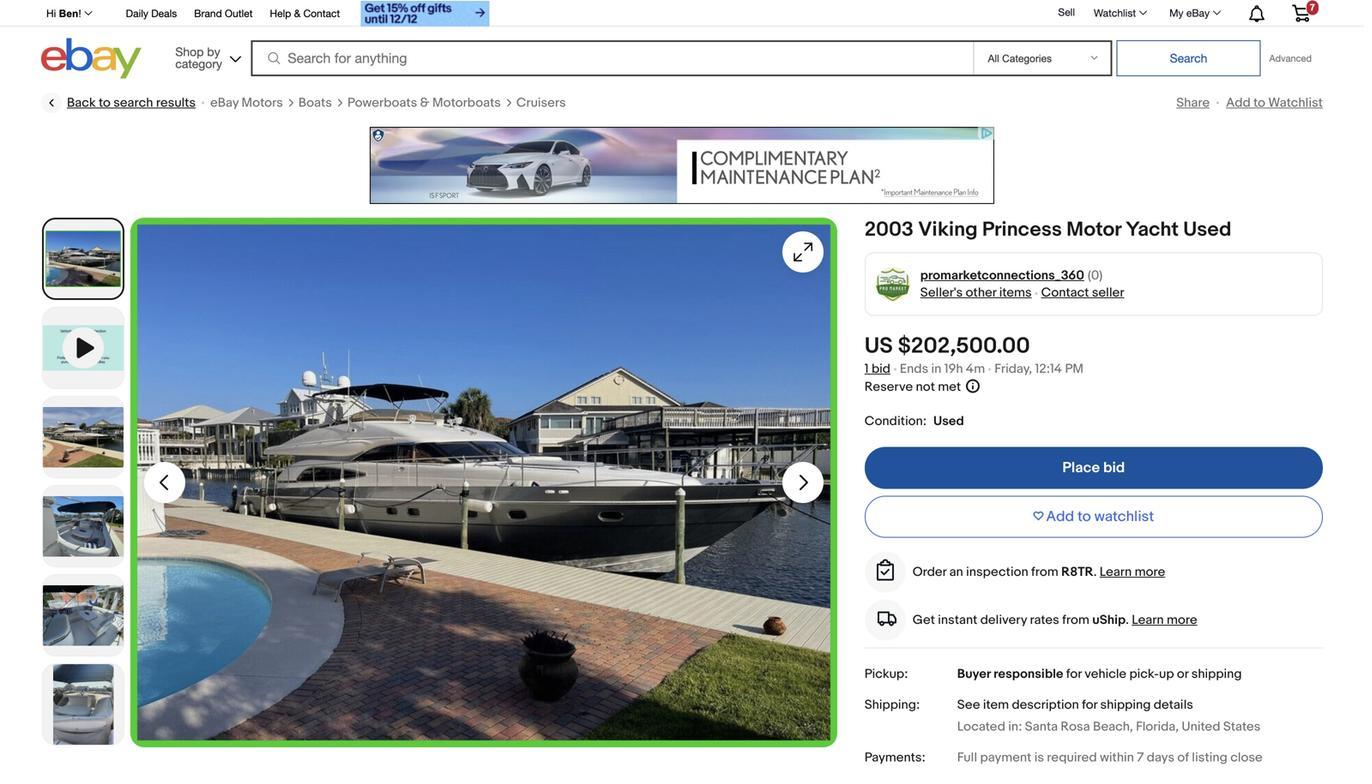 Task type: describe. For each thing, give the bounding box(es) containing it.
motors
[[242, 95, 283, 111]]

see
[[957, 698, 980, 713]]

daily deals link
[[126, 5, 177, 24]]

my
[[1169, 7, 1184, 19]]

search
[[113, 95, 153, 111]]

brand
[[194, 7, 222, 19]]

brand outlet
[[194, 7, 253, 19]]

sell link
[[1050, 6, 1083, 18]]

santa
[[1025, 720, 1058, 735]]

pick-
[[1129, 667, 1159, 683]]

1 bid link
[[865, 362, 890, 377]]

instant
[[938, 613, 978, 628]]

brand outlet link
[[194, 5, 253, 24]]

cruisers
[[516, 95, 566, 111]]

1 vertical spatial watchlist
[[1268, 95, 1323, 111]]

add for add to watchlist
[[1226, 95, 1251, 111]]

add to watchlist
[[1046, 508, 1154, 526]]

order an inspection from r8tr . learn more
[[913, 565, 1165, 580]]

promarketconnections_360 (0)
[[920, 268, 1103, 284]]

for inside the see item description for shipping details located in: santa rosa beach, florida, united states
[[1082, 698, 1097, 713]]

& for powerboats
[[420, 95, 430, 111]]

1 vertical spatial learn
[[1132, 613, 1164, 628]]

0 vertical spatial used
[[1183, 218, 1232, 242]]

outlet
[[225, 7, 253, 19]]

contact inside help & contact link
[[303, 7, 340, 19]]

deals
[[151, 7, 177, 19]]

0 horizontal spatial .
[[1094, 565, 1097, 580]]

payments:
[[865, 751, 925, 766]]

to for watchlist
[[1078, 508, 1091, 526]]

sell
[[1058, 6, 1075, 18]]

order
[[913, 565, 946, 580]]

add to watchlist link
[[1226, 95, 1323, 111]]

& for help
[[294, 7, 301, 19]]

ends
[[900, 362, 928, 377]]

advertisement region
[[370, 127, 994, 204]]

ebay motors link
[[210, 94, 283, 112]]

motor
[[1067, 218, 1121, 242]]

details
[[1154, 698, 1193, 713]]

uship
[[1092, 613, 1126, 628]]

delivery
[[980, 613, 1027, 628]]

in
[[931, 362, 941, 377]]

boats
[[298, 95, 332, 111]]

picture 2 of 12 image
[[43, 397, 124, 478]]

reserve
[[865, 380, 913, 395]]

2003 viking princess motor yacht used
[[865, 218, 1232, 242]]

promarketconnections_360 link
[[920, 267, 1084, 284]]

place bid button
[[865, 447, 1323, 489]]

close
[[1230, 751, 1263, 766]]

is
[[1034, 751, 1044, 766]]

shop by category
[[175, 45, 222, 71]]

up
[[1159, 667, 1174, 683]]

payment
[[980, 751, 1032, 766]]

united
[[1182, 720, 1220, 735]]

pickup:
[[865, 667, 908, 683]]

by
[[207, 45, 220, 59]]

4m
[[966, 362, 985, 377]]

1 bid
[[865, 362, 890, 377]]

florida,
[[1136, 720, 1179, 735]]

my ebay
[[1169, 7, 1210, 19]]

watchlist link
[[1084, 3, 1155, 23]]

help & contact link
[[270, 5, 340, 24]]

19h
[[944, 362, 963, 377]]

to for search
[[99, 95, 111, 111]]

help
[[270, 7, 291, 19]]

inspection
[[966, 565, 1028, 580]]

yacht
[[1126, 218, 1179, 242]]

my ebay link
[[1160, 3, 1229, 23]]

powerboats & motorboats link
[[347, 94, 501, 112]]

picture 1 of 12 image
[[44, 220, 123, 299]]

$202,500.00
[[898, 333, 1030, 360]]

(0)
[[1088, 268, 1103, 284]]

watchlist inside 'link'
[[1094, 7, 1136, 19]]

1 vertical spatial more
[[1167, 613, 1197, 628]]

full
[[957, 751, 977, 766]]

princess
[[982, 218, 1062, 242]]

back to search results
[[67, 95, 196, 111]]

7 link
[[1282, 0, 1320, 25]]

promarketconnections_360 image
[[875, 267, 910, 302]]

required
[[1047, 751, 1097, 766]]

vehicle
[[1085, 667, 1127, 683]]

add to watchlist button
[[865, 496, 1323, 538]]

ebay inside account navigation
[[1186, 7, 1210, 19]]

1 horizontal spatial .
[[1126, 613, 1129, 628]]

0 vertical spatial more
[[1135, 565, 1165, 580]]

results
[[156, 95, 196, 111]]

0 vertical spatial for
[[1066, 667, 1082, 683]]

see item description for shipping details located in: santa rosa beach, florida, united states
[[957, 698, 1261, 735]]

condition:
[[865, 414, 927, 429]]

2003
[[865, 218, 914, 242]]



Task type: locate. For each thing, give the bounding box(es) containing it.
more up learn more button
[[1135, 565, 1165, 580]]

place bid
[[1062, 459, 1125, 477]]

hi ben !
[[46, 8, 81, 19]]

add down the place
[[1046, 508, 1074, 526]]

. left learn more link
[[1094, 565, 1097, 580]]

1 horizontal spatial ebay
[[1186, 7, 1210, 19]]

listing
[[1192, 751, 1228, 766]]

. left learn more button
[[1126, 613, 1129, 628]]

beach,
[[1093, 720, 1133, 735]]

learn right r8tr
[[1100, 565, 1132, 580]]

item
[[983, 698, 1009, 713]]

share button
[[1176, 95, 1210, 111]]

0 vertical spatial from
[[1031, 565, 1058, 580]]

1 horizontal spatial contact
[[1041, 285, 1089, 301]]

bid inside 'button'
[[1103, 459, 1125, 477]]

responsible
[[994, 667, 1063, 683]]

0 horizontal spatial 7
[[1137, 751, 1144, 766]]

back
[[67, 95, 96, 111]]

0 vertical spatial 7
[[1310, 2, 1315, 13]]

0 horizontal spatial bid
[[872, 362, 890, 377]]

1 vertical spatial ebay
[[210, 95, 239, 111]]

ben
[[59, 8, 78, 19]]

picture 5 of 12 image
[[43, 665, 124, 746]]

seller
[[1092, 285, 1124, 301]]

0 horizontal spatial &
[[294, 7, 301, 19]]

1 vertical spatial for
[[1082, 698, 1097, 713]]

located
[[957, 720, 1005, 735]]

to down advanced "link"
[[1254, 95, 1265, 111]]

viking
[[918, 218, 978, 242]]

&
[[294, 7, 301, 19], [420, 95, 430, 111]]

0 horizontal spatial used
[[933, 414, 964, 429]]

0 horizontal spatial add
[[1046, 508, 1074, 526]]

1 horizontal spatial &
[[420, 95, 430, 111]]

2003 viking princess motor yacht used - picture 1 of 12 image
[[130, 218, 837, 748]]

seller's other items link
[[920, 285, 1032, 301]]

days
[[1147, 751, 1175, 766]]

buyer responsible for vehicle pick-up or shipping
[[957, 667, 1242, 683]]

1 horizontal spatial used
[[1183, 218, 1232, 242]]

watchlist
[[1094, 508, 1154, 526]]

1 horizontal spatial watchlist
[[1268, 95, 1323, 111]]

contact right help
[[303, 7, 340, 19]]

to left 'watchlist'
[[1078, 508, 1091, 526]]

to inside button
[[1078, 508, 1091, 526]]

learn more link
[[1100, 565, 1165, 580]]

& right help
[[294, 7, 301, 19]]

shipping inside the see item description for shipping details located in: santa rosa beach, florida, united states
[[1100, 698, 1151, 713]]

1 vertical spatial &
[[420, 95, 430, 111]]

bid right 1
[[872, 362, 890, 377]]

0 vertical spatial bid
[[872, 362, 890, 377]]

friday,
[[995, 362, 1032, 377]]

contact down (0)
[[1041, 285, 1089, 301]]

promarketconnections_360
[[920, 268, 1084, 284]]

0 vertical spatial add
[[1226, 95, 1251, 111]]

0 horizontal spatial shipping
[[1100, 698, 1151, 713]]

0 horizontal spatial for
[[1066, 667, 1082, 683]]

None submit
[[1117, 40, 1261, 76]]

add for add to watchlist
[[1046, 508, 1074, 526]]

shop by category banner
[[37, 0, 1323, 83]]

1
[[865, 362, 869, 377]]

for
[[1066, 667, 1082, 683], [1082, 698, 1097, 713]]

1 vertical spatial bid
[[1103, 459, 1125, 477]]

1 horizontal spatial 7
[[1310, 2, 1315, 13]]

shipping right or
[[1191, 667, 1242, 683]]

shop by category button
[[168, 38, 245, 75]]

buyer
[[957, 667, 991, 683]]

learn right uship
[[1132, 613, 1164, 628]]

0 horizontal spatial ebay
[[210, 95, 239, 111]]

1 vertical spatial shipping
[[1100, 698, 1151, 713]]

1 horizontal spatial more
[[1167, 613, 1197, 628]]

& left 'motorboats'
[[420, 95, 430, 111]]

boats link
[[298, 94, 332, 112]]

watchlist
[[1094, 7, 1136, 19], [1268, 95, 1323, 111]]

bid for place bid
[[1103, 459, 1125, 477]]

r8tr
[[1061, 565, 1094, 580]]

ebay left the "motors"
[[210, 95, 239, 111]]

rosa
[[1061, 720, 1090, 735]]

seller's other items
[[920, 285, 1032, 301]]

0 horizontal spatial watchlist
[[1094, 7, 1136, 19]]

for up rosa
[[1082, 698, 1097, 713]]

0 vertical spatial learn
[[1100, 565, 1132, 580]]

powerboats
[[347, 95, 417, 111]]

watchlist right the sell
[[1094, 7, 1136, 19]]

used inside condition: used
[[933, 414, 964, 429]]

from right rates
[[1062, 613, 1089, 628]]

none submit inside shop by category banner
[[1117, 40, 1261, 76]]

to for watchlist
[[1254, 95, 1265, 111]]

share
[[1176, 95, 1210, 111]]

bid
[[872, 362, 890, 377], [1103, 459, 1125, 477]]

cruisers link
[[516, 94, 566, 112]]

1 horizontal spatial add
[[1226, 95, 1251, 111]]

picture 4 of 12 image
[[43, 576, 124, 656]]

to right back
[[99, 95, 111, 111]]

place
[[1062, 459, 1100, 477]]

1 vertical spatial 7
[[1137, 751, 1144, 766]]

ebay right my
[[1186, 7, 1210, 19]]

shipping up beach,
[[1100, 698, 1151, 713]]

get an extra 15% off image
[[361, 1, 489, 27]]

0 vertical spatial shipping
[[1191, 667, 1242, 683]]

powerboats & motorboats
[[347, 95, 501, 111]]

1 vertical spatial contact
[[1041, 285, 1089, 301]]

motorboats
[[432, 95, 501, 111]]

0 horizontal spatial to
[[99, 95, 111, 111]]

0 horizontal spatial contact
[[303, 7, 340, 19]]

1 vertical spatial add
[[1046, 508, 1074, 526]]

help & contact
[[270, 7, 340, 19]]

contact seller link
[[1041, 285, 1124, 301]]

daily
[[126, 7, 148, 19]]

from left r8tr
[[1031, 565, 1058, 580]]

7
[[1310, 2, 1315, 13], [1137, 751, 1144, 766]]

not
[[916, 380, 935, 395]]

description
[[1012, 698, 1079, 713]]

items
[[999, 285, 1032, 301]]

us $202,500.00
[[865, 333, 1030, 360]]

1 vertical spatial from
[[1062, 613, 1089, 628]]

full payment is required within 7 days of listing close
[[957, 751, 1263, 766]]

hi
[[46, 8, 56, 19]]

0 vertical spatial ebay
[[1186, 7, 1210, 19]]

shipping
[[1191, 667, 1242, 683], [1100, 698, 1151, 713]]

back to search results link
[[41, 93, 196, 113]]

7 up advanced "link"
[[1310, 2, 1315, 13]]

0 horizontal spatial more
[[1135, 565, 1165, 580]]

learn more button
[[1132, 613, 1197, 628]]

12:14
[[1035, 362, 1062, 377]]

1 vertical spatial used
[[933, 414, 964, 429]]

bid right the place
[[1103, 459, 1125, 477]]

Search for anything text field
[[253, 42, 970, 75]]

to
[[99, 95, 111, 111], [1254, 95, 1265, 111], [1078, 508, 1091, 526]]

ebay motors
[[210, 95, 283, 111]]

other
[[966, 285, 996, 301]]

2 horizontal spatial to
[[1254, 95, 1265, 111]]

pm
[[1065, 362, 1084, 377]]

for left vehicle
[[1066, 667, 1082, 683]]

used down met
[[933, 414, 964, 429]]

7 inside account navigation
[[1310, 2, 1315, 13]]

!
[[78, 8, 81, 19]]

1 horizontal spatial bid
[[1103, 459, 1125, 477]]

us
[[865, 333, 893, 360]]

add inside add to watchlist button
[[1046, 508, 1074, 526]]

get instant delivery rates from uship . learn more
[[913, 613, 1197, 628]]

condition: used
[[865, 414, 964, 429]]

more up or
[[1167, 613, 1197, 628]]

reserve not met
[[865, 380, 961, 395]]

add to watchlist
[[1226, 95, 1323, 111]]

1 horizontal spatial shipping
[[1191, 667, 1242, 683]]

1 horizontal spatial for
[[1082, 698, 1097, 713]]

1 vertical spatial .
[[1126, 613, 1129, 628]]

used right yacht
[[1183, 218, 1232, 242]]

account navigation
[[37, 0, 1323, 29]]

more
[[1135, 565, 1165, 580], [1167, 613, 1197, 628]]

friday, 12:14 pm
[[995, 362, 1084, 377]]

0 vertical spatial contact
[[303, 7, 340, 19]]

7 left days
[[1137, 751, 1144, 766]]

picture 3 of 12 image
[[43, 486, 124, 567]]

0 horizontal spatial from
[[1031, 565, 1058, 580]]

add right "share" button
[[1226, 95, 1251, 111]]

advanced link
[[1261, 41, 1320, 75]]

shop
[[175, 45, 204, 59]]

bid for 1 bid
[[872, 362, 890, 377]]

& inside account navigation
[[294, 7, 301, 19]]

0 vertical spatial watchlist
[[1094, 7, 1136, 19]]

within
[[1100, 751, 1134, 766]]

1 horizontal spatial from
[[1062, 613, 1089, 628]]

from
[[1031, 565, 1058, 580], [1062, 613, 1089, 628]]

rates
[[1030, 613, 1059, 628]]

ends in 19h 4m
[[900, 362, 985, 377]]

states
[[1223, 720, 1261, 735]]

advanced
[[1269, 53, 1312, 64]]

video 1 of 1 image
[[43, 308, 124, 389]]

0 vertical spatial .
[[1094, 565, 1097, 580]]

watchlist down advanced "link"
[[1268, 95, 1323, 111]]

1 horizontal spatial to
[[1078, 508, 1091, 526]]

get
[[913, 613, 935, 628]]

0 vertical spatial &
[[294, 7, 301, 19]]



Task type: vqa. For each thing, say whether or not it's contained in the screenshot.
left CHAIN
no



